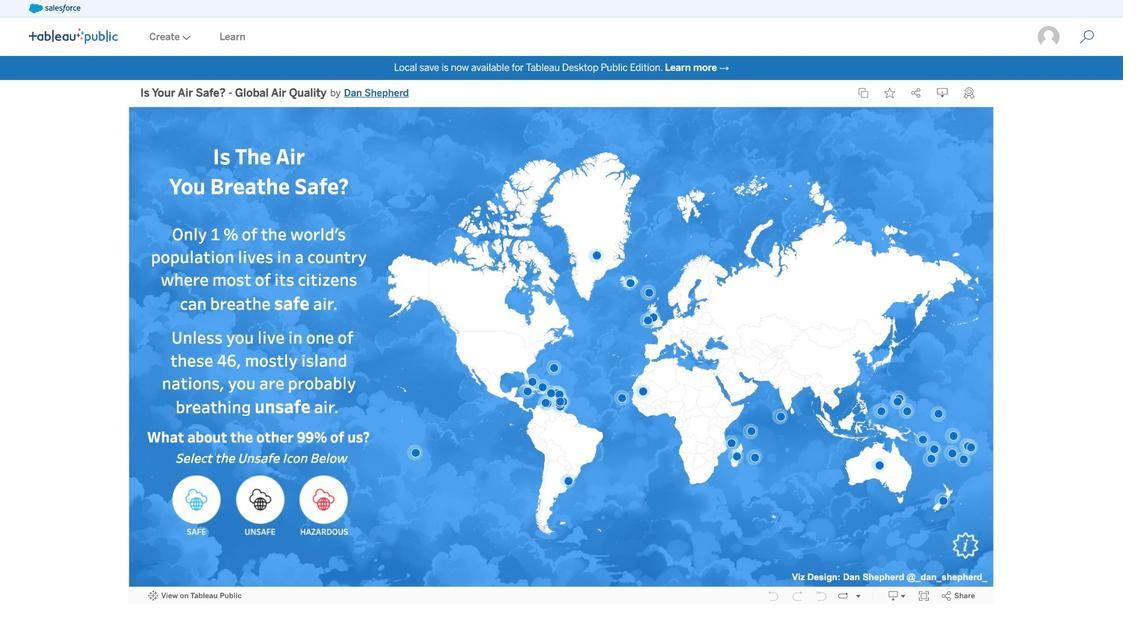 Task type: vqa. For each thing, say whether or not it's contained in the screenshot.
option
no



Task type: describe. For each thing, give the bounding box(es) containing it.
logo image
[[29, 28, 118, 44]]

create image
[[180, 35, 191, 40]]

make a copy image
[[858, 88, 869, 98]]

favorite button image
[[885, 88, 896, 98]]

download image
[[938, 88, 948, 98]]



Task type: locate. For each thing, give the bounding box(es) containing it.
go to search image
[[1066, 30, 1109, 44]]

t.turtle image
[[1037, 25, 1061, 49]]

salesforce logo image
[[29, 4, 81, 13]]

share image
[[911, 88, 922, 98]]

nominate for viz of the day image
[[964, 87, 975, 99]]



